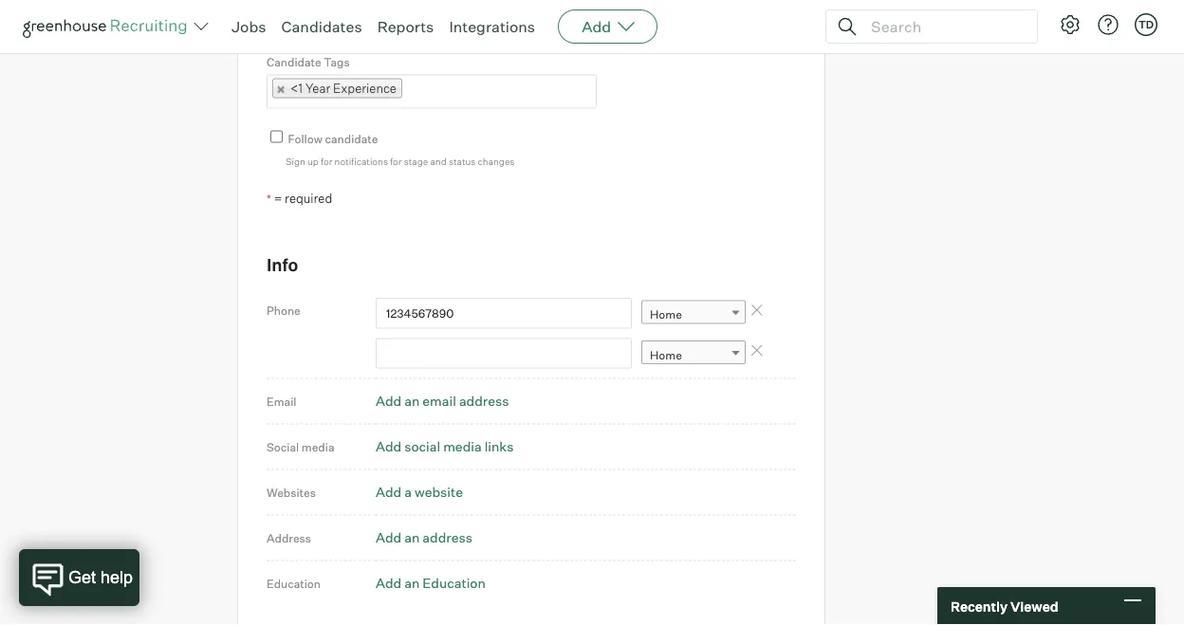 Task type: describe. For each thing, give the bounding box(es) containing it.
Notes text field
[[267, 0, 599, 34]]

home for second "home" link from the top of the page
[[650, 348, 682, 362]]

add for add social media links
[[376, 439, 402, 455]]

add for add a website
[[376, 484, 402, 501]]

up
[[308, 155, 319, 167]]

0 horizontal spatial media
[[302, 440, 335, 454]]

add social media links link
[[376, 439, 514, 455]]

*
[[267, 192, 271, 206]]

td button
[[1131, 9, 1162, 40]]

add a website link
[[376, 484, 463, 501]]

candidate tags
[[267, 55, 350, 69]]

1 for from the left
[[321, 155, 333, 167]]

websites
[[267, 486, 316, 500]]

* = required
[[267, 191, 333, 206]]

follow candidate
[[288, 131, 378, 146]]

an for education
[[405, 575, 420, 592]]

<1
[[290, 80, 303, 96]]

email
[[423, 393, 456, 410]]

experience
[[333, 80, 397, 96]]

1 home link from the top
[[642, 301, 746, 328]]

phone
[[267, 304, 301, 318]]

add for add an education
[[376, 575, 402, 592]]

greenhouse recruiting image
[[23, 15, 194, 38]]

add an email address
[[376, 393, 509, 410]]

social
[[405, 439, 441, 455]]

2 for from the left
[[390, 155, 402, 167]]

and
[[430, 155, 447, 167]]

reports link
[[377, 17, 434, 36]]

an for email
[[405, 393, 420, 410]]

social media
[[267, 440, 335, 454]]

a
[[405, 484, 412, 501]]

add button
[[558, 9, 658, 44]]

jobs link
[[232, 17, 266, 36]]

tags
[[324, 55, 350, 69]]

candidates link
[[281, 17, 362, 36]]

add for add an address
[[376, 530, 402, 546]]

recently viewed
[[951, 598, 1059, 615]]

add social media links
[[376, 439, 514, 455]]

2 home link from the top
[[642, 341, 746, 368]]

follow
[[288, 131, 323, 146]]

add for add an email address
[[376, 393, 402, 410]]

candidates
[[281, 17, 362, 36]]

social
[[267, 440, 299, 454]]

links
[[485, 439, 514, 455]]

integrations link
[[449, 17, 535, 36]]

1 horizontal spatial media
[[443, 439, 482, 455]]

home for 2nd "home" link from the bottom
[[650, 308, 682, 322]]

td button
[[1135, 13, 1158, 36]]

integrations
[[449, 17, 535, 36]]

stage
[[404, 155, 428, 167]]



Task type: vqa. For each thing, say whether or not it's contained in the screenshot.


Task type: locate. For each thing, give the bounding box(es) containing it.
0 vertical spatial address
[[459, 393, 509, 410]]

for left stage
[[390, 155, 402, 167]]

address right the email
[[459, 393, 509, 410]]

None text field
[[376, 298, 632, 329], [376, 338, 632, 369], [376, 298, 632, 329], [376, 338, 632, 369]]

media right social
[[302, 440, 335, 454]]

recently
[[951, 598, 1008, 615]]

viewed
[[1011, 598, 1059, 615]]

1 horizontal spatial education
[[423, 575, 486, 592]]

jobs
[[232, 17, 266, 36]]

education down add an address link
[[423, 575, 486, 592]]

1 an from the top
[[405, 393, 420, 410]]

2 an from the top
[[405, 530, 420, 546]]

home link
[[642, 301, 746, 328], [642, 341, 746, 368]]

=
[[274, 191, 282, 206]]

website
[[415, 484, 463, 501]]

1 vertical spatial address
[[423, 530, 473, 546]]

education
[[423, 575, 486, 592], [267, 577, 321, 591]]

home
[[650, 308, 682, 322], [650, 348, 682, 362]]

year
[[306, 80, 331, 96]]

0 horizontal spatial education
[[267, 577, 321, 591]]

Follow candidate checkbox
[[271, 130, 283, 143]]

None text field
[[402, 76, 421, 107]]

add inside popup button
[[582, 17, 611, 36]]

changes
[[478, 155, 515, 167]]

0 horizontal spatial for
[[321, 155, 333, 167]]

1 home from the top
[[650, 308, 682, 322]]

1 vertical spatial home
[[650, 348, 682, 362]]

2 vertical spatial an
[[405, 575, 420, 592]]

add an education link
[[376, 575, 486, 592]]

Search text field
[[867, 13, 1020, 40]]

<1 year experience
[[290, 80, 397, 96]]

1 vertical spatial home link
[[642, 341, 746, 368]]

notifications
[[335, 155, 388, 167]]

for right up on the top left
[[321, 155, 333, 167]]

0 vertical spatial home
[[650, 308, 682, 322]]

add an education
[[376, 575, 486, 592]]

an for address
[[405, 530, 420, 546]]

sign
[[286, 155, 305, 167]]

an down add an address link
[[405, 575, 420, 592]]

media left links
[[443, 439, 482, 455]]

an
[[405, 393, 420, 410], [405, 530, 420, 546], [405, 575, 420, 592]]

configure image
[[1059, 13, 1082, 36]]

1 horizontal spatial for
[[390, 155, 402, 167]]

add
[[582, 17, 611, 36], [376, 393, 402, 410], [376, 439, 402, 455], [376, 484, 402, 501], [376, 530, 402, 546], [376, 575, 402, 592]]

reports
[[377, 17, 434, 36]]

sign up for notifications for stage and status changes
[[286, 155, 515, 167]]

2 home from the top
[[650, 348, 682, 362]]

education down address
[[267, 577, 321, 591]]

add for add
[[582, 17, 611, 36]]

0 vertical spatial an
[[405, 393, 420, 410]]

add a website
[[376, 484, 463, 501]]

3 an from the top
[[405, 575, 420, 592]]

status
[[449, 155, 476, 167]]

email
[[267, 395, 297, 409]]

info
[[267, 254, 298, 276]]

address
[[267, 531, 311, 546]]

media
[[443, 439, 482, 455], [302, 440, 335, 454]]

add an address
[[376, 530, 473, 546]]

add an address link
[[376, 530, 473, 546]]

an down a
[[405, 530, 420, 546]]

address down website on the bottom left of page
[[423, 530, 473, 546]]

1 vertical spatial an
[[405, 530, 420, 546]]

an left the email
[[405, 393, 420, 410]]

required
[[285, 191, 333, 206]]

add an email address link
[[376, 393, 509, 410]]

candidate
[[325, 131, 378, 146]]

td
[[1139, 18, 1154, 31]]

0 vertical spatial home link
[[642, 301, 746, 328]]

candidate
[[267, 55, 321, 69]]

for
[[321, 155, 333, 167], [390, 155, 402, 167]]

address
[[459, 393, 509, 410], [423, 530, 473, 546]]



